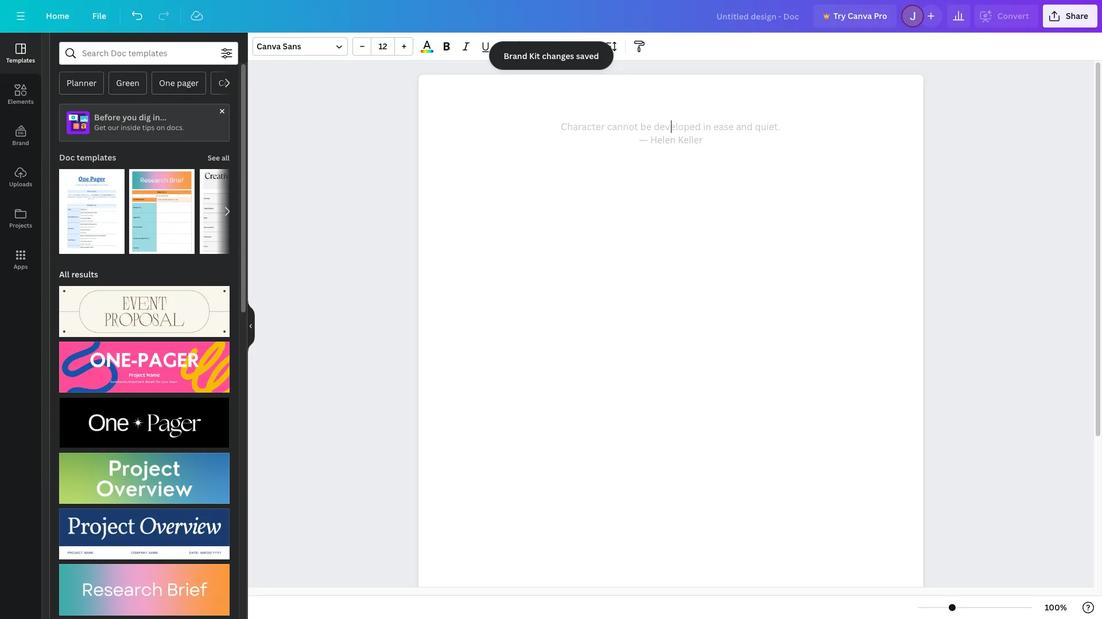 Task type: describe. For each thing, give the bounding box(es) containing it.
letter
[[243, 77, 265, 88]]

before you dig in... get our inside tips on docs.
[[94, 112, 184, 133]]

Search Doc templates search field
[[82, 42, 215, 64]]

planner button
[[59, 72, 104, 95]]

all
[[221, 153, 230, 163]]

canva sans
[[257, 41, 301, 52]]

project overview/one-pager professional docs banner in pink dark blue yellow playful abstract style group
[[59, 335, 230, 393]]

templates
[[77, 152, 116, 163]]

home link
[[37, 5, 78, 28]]

try
[[833, 10, 846, 21]]

brand for brand kit changes saved
[[503, 50, 527, 61]]

uploads
[[9, 180, 32, 188]]

in...
[[153, 112, 167, 123]]

project overview/one-pager professional docs banner in blue white traditional corporate style group
[[59, 502, 230, 560]]

research brief doc in orange teal pink soft pastels style image
[[129, 169, 195, 254]]

brand for brand
[[12, 139, 29, 147]]

see
[[208, 153, 220, 163]]

canva inside popup button
[[257, 41, 281, 52]]

project overview docs banner in light green blue vibrant professional style image
[[59, 454, 230, 505]]

pager
[[177, 77, 199, 88]]

green
[[116, 77, 139, 88]]

one pager button
[[152, 72, 206, 95]]

research brief docs banner in orange teal pink soft pastels style group
[[59, 558, 230, 616]]

planner
[[67, 77, 97, 88]]

brand kit changes saved
[[503, 50, 599, 61]]

project overview/one-pager professional docs banner in black white sleek monochrome style group
[[59, 391, 230, 449]]

project overview/one-pager professional docs banner in pink dark blue yellow playful abstract style image
[[59, 342, 230, 393]]

try canva pro
[[833, 10, 887, 21]]

projects
[[9, 222, 32, 230]]

kit
[[529, 50, 540, 61]]

all results
[[59, 269, 98, 280]]

doc templates
[[59, 152, 116, 163]]

see all
[[208, 153, 230, 163]]

event/business proposal professional docs banner in beige dark brown warm classic style image
[[59, 286, 230, 338]]

research brief docs banner in orange teal pink soft pastels style image
[[59, 565, 230, 616]]

creative brief doc in black and white grey editorial style group
[[200, 169, 265, 254]]

home
[[46, 10, 69, 21]]

100% button
[[1037, 599, 1074, 618]]

share button
[[1043, 5, 1097, 28]]

our
[[108, 123, 119, 133]]

you
[[122, 112, 137, 123]]

cover
[[218, 77, 241, 88]]

elements
[[8, 98, 34, 106]]

sans
[[283, 41, 301, 52]]

one pager doc in black and white blue light blue classic professional style group
[[59, 162, 125, 254]]



Task type: vqa. For each thing, say whether or not it's contained in the screenshot.
RESEARCH BRIEF DOCS BANNER IN ORANGE TEAL PINK SOFT PASTELS STYLE image
yes



Task type: locate. For each thing, give the bounding box(es) containing it.
color range image
[[421, 50, 433, 53]]

brand left kit
[[503, 50, 527, 61]]

on
[[156, 123, 165, 133]]

brand
[[503, 50, 527, 61], [12, 139, 29, 147]]

event/business proposal professional docs banner in beige dark brown warm classic style group
[[59, 280, 230, 338]]

doc
[[59, 152, 75, 163]]

cover letter button
[[211, 72, 272, 95]]

see all button
[[206, 146, 231, 169]]

100%
[[1045, 603, 1067, 614]]

None text field
[[418, 75, 923, 620]]

Design title text field
[[707, 5, 809, 28]]

canva
[[848, 10, 872, 21], [257, 41, 281, 52]]

brand button
[[0, 115, 41, 157]]

1 vertical spatial brand
[[12, 139, 29, 147]]

canva inside button
[[848, 10, 872, 21]]

file button
[[83, 5, 115, 28]]

try canva pro button
[[814, 5, 896, 28]]

project overview docs banner in light green blue vibrant professional style group
[[59, 447, 230, 505]]

one
[[159, 77, 175, 88]]

– – number field
[[375, 41, 391, 52]]

one pager
[[159, 77, 199, 88]]

side panel tab list
[[0, 33, 41, 281]]

get
[[94, 123, 106, 133]]

canva sans button
[[253, 37, 348, 56]]

main menu bar
[[0, 0, 1102, 33]]

group
[[352, 37, 413, 56]]

hide image
[[247, 299, 255, 354]]

0 horizontal spatial canva
[[257, 41, 281, 52]]

apps
[[14, 263, 28, 271]]

pro
[[874, 10, 887, 21]]

0 horizontal spatial brand
[[12, 139, 29, 147]]

apps button
[[0, 239, 41, 281]]

dig
[[139, 112, 151, 123]]

uploads button
[[0, 157, 41, 198]]

results
[[71, 269, 98, 280]]

1 vertical spatial canva
[[257, 41, 281, 52]]

canva right try
[[848, 10, 872, 21]]

0 vertical spatial brand
[[503, 50, 527, 61]]

share
[[1066, 10, 1088, 21]]

templates button
[[0, 33, 41, 74]]

0 vertical spatial canva
[[848, 10, 872, 21]]

cover letter
[[218, 77, 265, 88]]

convert
[[997, 10, 1029, 21]]

project overview/one-pager professional docs banner in blue white traditional corporate style image
[[59, 509, 230, 560]]

inside
[[121, 123, 141, 133]]

changes
[[542, 50, 574, 61]]

1 horizontal spatial brand
[[503, 50, 527, 61]]

projects button
[[0, 198, 41, 239]]

docs.
[[167, 123, 184, 133]]

tips
[[142, 123, 155, 133]]

project overview/one-pager professional docs banner in black white sleek monochrome style image
[[59, 398, 230, 449]]

templates
[[6, 56, 35, 64]]

creative brief doc in black and white grey editorial style image
[[200, 169, 265, 254]]

one pager doc in black and white blue light blue classic professional style image
[[59, 169, 125, 254]]

brand up uploads button
[[12, 139, 29, 147]]

doc templates button
[[58, 146, 117, 169]]

brand inside brand 'button'
[[12, 139, 29, 147]]

all
[[59, 269, 70, 280]]

convert button
[[974, 5, 1038, 28]]

elements button
[[0, 74, 41, 115]]

canva left sans
[[257, 41, 281, 52]]

1 horizontal spatial canva
[[848, 10, 872, 21]]

saved
[[576, 50, 599, 61]]

file
[[92, 10, 106, 21]]

green button
[[109, 72, 147, 95]]

before
[[94, 112, 120, 123]]

research brief doc in orange teal pink soft pastels style group
[[129, 162, 195, 254]]



